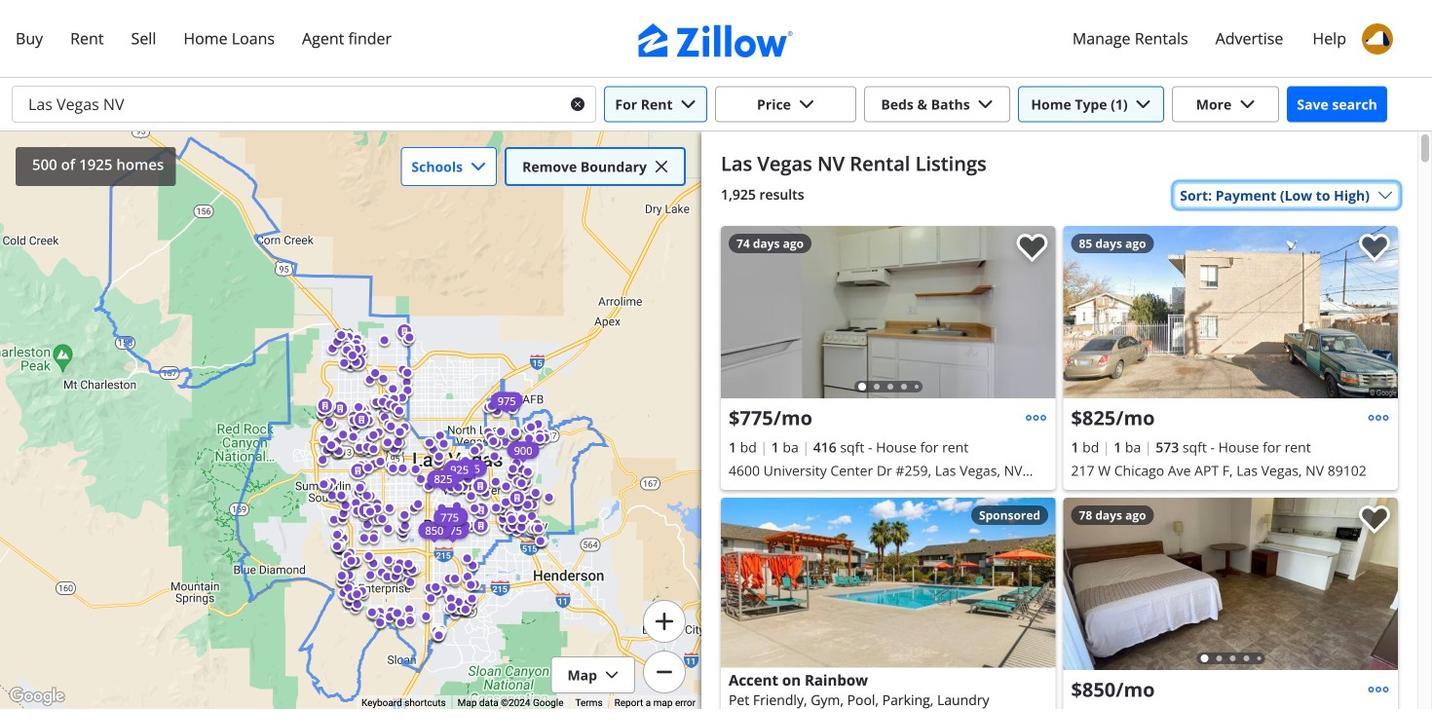 Task type: describe. For each thing, give the bounding box(es) containing it.
main navigation
[[0, 0, 1432, 78]]

zillow logo image
[[638, 23, 794, 57]]

your profile default icon image
[[1362, 23, 1393, 55]]

217 w chicago ave apt f, las vegas, nv 89102 image
[[1063, 226, 1398, 398]]

property images, use arrow keys to navigate, image 1 of 22 group
[[721, 226, 1056, 403]]

map region
[[0, 132, 701, 709]]

google image
[[5, 684, 69, 709]]



Task type: vqa. For each thing, say whether or not it's contained in the screenshot.
MAP region
yes



Task type: locate. For each thing, give the bounding box(es) containing it.
filters element
[[0, 78, 1432, 132]]

Address, neighborhood, city, ZIP text field
[[13, 87, 555, 122]]

3965 las vegas blvd s, las vegas, nv 89119 image
[[1063, 498, 1398, 670]]

4600 university center dr #259, las vegas, nv 89119 image
[[721, 226, 1056, 398]]

advertisement element
[[721, 498, 1056, 709]]

property images, use arrow keys to navigate, image 1 of 76 group
[[1063, 498, 1398, 675]]

main content
[[701, 132, 1417, 709]]



